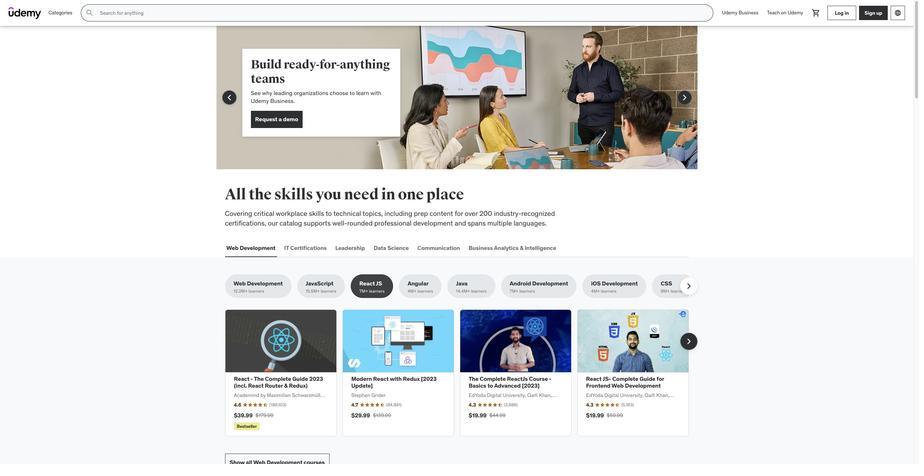 Task type: locate. For each thing, give the bounding box(es) containing it.
the left advanced
[[469, 376, 479, 383]]

in right log
[[845, 10, 849, 16]]

web development button
[[225, 240, 277, 257]]

1 the from the left
[[254, 376, 264, 383]]

2 7m+ from the left
[[510, 289, 519, 294]]

redux)
[[289, 383, 308, 390]]

the
[[249, 186, 272, 204]]

1 horizontal spatial the
[[469, 376, 479, 383]]

business inside button
[[469, 244, 493, 252]]

android development 7m+ learners
[[510, 280, 568, 294]]

organizations
[[294, 89, 329, 97]]

1 vertical spatial &
[[284, 383, 288, 390]]

2 4m+ from the left
[[591, 289, 600, 294]]

react left js-
[[586, 376, 602, 383]]

the inside the complete reactjs course - basics to advanced [2023]
[[469, 376, 479, 383]]

critical
[[254, 209, 274, 218]]

business
[[739, 9, 759, 16], [469, 244, 493, 252]]

& right analytics
[[520, 244, 524, 252]]

react left the router
[[234, 376, 250, 383]]

react left js
[[360, 280, 375, 287]]

& inside react - the complete guide 2023 (incl. react router & redux)
[[284, 383, 288, 390]]

2 horizontal spatial complete
[[613, 376, 639, 383]]

1 horizontal spatial business
[[739, 9, 759, 16]]

web development
[[226, 244, 276, 252]]

4 learners from the left
[[418, 289, 433, 294]]

react for react js 7m+ learners
[[360, 280, 375, 287]]

course
[[529, 376, 548, 383]]

you
[[316, 186, 342, 204]]

log in link
[[828, 6, 857, 20]]

0 horizontal spatial in
[[381, 186, 395, 204]]

skills up workplace
[[274, 186, 313, 204]]

1 horizontal spatial udemy
[[722, 9, 738, 16]]

1 vertical spatial carousel element
[[225, 310, 698, 437]]

1 4m+ from the left
[[408, 289, 417, 294]]

certifications,
[[225, 219, 266, 228]]

1 horizontal spatial with
[[390, 376, 402, 383]]

0 horizontal spatial guide
[[292, 376, 308, 383]]

200
[[480, 209, 492, 218]]

-
[[251, 376, 253, 383], [549, 376, 552, 383]]

learners
[[249, 289, 264, 294], [321, 289, 337, 294], [369, 289, 385, 294], [418, 289, 433, 294], [471, 289, 487, 294], [520, 289, 535, 294], [601, 289, 617, 294], [671, 289, 687, 294]]

1 vertical spatial with
[[390, 376, 402, 383]]

0 horizontal spatial for
[[455, 209, 463, 218]]

2 the from the left
[[469, 376, 479, 383]]

6 learners from the left
[[520, 289, 535, 294]]

spans
[[468, 219, 486, 228]]

1 vertical spatial in
[[381, 186, 395, 204]]

to up the supports
[[326, 209, 332, 218]]

0 horizontal spatial &
[[284, 383, 288, 390]]

1 horizontal spatial guide
[[640, 376, 656, 383]]

science
[[388, 244, 409, 252]]

0 vertical spatial &
[[520, 244, 524, 252]]

web inside button
[[226, 244, 239, 252]]

learners inside the android development 7m+ learners
[[520, 289, 535, 294]]

- right course
[[549, 376, 552, 383]]

teach on udemy
[[767, 9, 804, 16]]

complete
[[265, 376, 291, 383], [480, 376, 506, 383], [613, 376, 639, 383]]

udemy inside build ready-for-anything teams see why leading organizations choose to learn with udemy business.
[[251, 97, 269, 105]]

- inside the complete reactjs course - basics to advanced [2023]
[[549, 376, 552, 383]]

1 - from the left
[[251, 376, 253, 383]]

next image
[[679, 92, 691, 103], [683, 336, 695, 348]]

2 horizontal spatial to
[[488, 383, 493, 390]]

learners inside web development 12.2m+ learners
[[249, 289, 264, 294]]

1 vertical spatial to
[[326, 209, 332, 218]]

development inside button
[[240, 244, 276, 252]]

2 vertical spatial web
[[612, 383, 624, 390]]

ios development 4m+ learners
[[591, 280, 638, 294]]

with left 'redux' on the left
[[390, 376, 402, 383]]

languages.
[[514, 219, 547, 228]]

react js 7m+ learners
[[360, 280, 385, 294]]

3 learners from the left
[[369, 289, 385, 294]]

in up including
[[381, 186, 395, 204]]

carousel element
[[216, 26, 698, 187], [225, 310, 698, 437]]

udemy business link
[[718, 4, 763, 22]]

skills
[[274, 186, 313, 204], [309, 209, 324, 218]]

0 vertical spatial web
[[226, 244, 239, 252]]

to
[[350, 89, 355, 97], [326, 209, 332, 218], [488, 383, 493, 390]]

css
[[661, 280, 673, 287]]

complete inside react - the complete guide 2023 (incl. react router & redux)
[[265, 376, 291, 383]]

and
[[455, 219, 466, 228]]

to inside build ready-for-anything teams see why leading organizations choose to learn with udemy business.
[[350, 89, 355, 97]]

teach on udemy link
[[763, 4, 808, 22]]

7 learners from the left
[[601, 289, 617, 294]]

(incl.
[[234, 383, 247, 390]]

0 vertical spatial business
[[739, 9, 759, 16]]

learners inside react js 7m+ learners
[[369, 289, 385, 294]]

1 horizontal spatial complete
[[480, 376, 506, 383]]

web right js-
[[612, 383, 624, 390]]

to left learn
[[350, 89, 355, 97]]

data science
[[374, 244, 409, 252]]

1 vertical spatial next image
[[683, 336, 695, 348]]

2 learners from the left
[[321, 289, 337, 294]]

& right the router
[[284, 383, 288, 390]]

business.
[[270, 97, 295, 105]]

1 vertical spatial business
[[469, 244, 493, 252]]

2 guide from the left
[[640, 376, 656, 383]]

0 vertical spatial for
[[455, 209, 463, 218]]

skills up the supports
[[309, 209, 324, 218]]

shopping cart with 0 items image
[[812, 9, 821, 17]]

1 horizontal spatial 7m+
[[510, 289, 519, 294]]

4m+ down ios
[[591, 289, 600, 294]]

web inside web development 12.2m+ learners
[[234, 280, 246, 287]]

1 horizontal spatial 4m+
[[591, 289, 600, 294]]

- right (incl.
[[251, 376, 253, 383]]

2 vertical spatial to
[[488, 383, 493, 390]]

1 horizontal spatial &
[[520, 244, 524, 252]]

0 vertical spatial in
[[845, 10, 849, 16]]

java 14.4m+ learners
[[456, 280, 487, 294]]

web up '12.2m+'
[[234, 280, 246, 287]]

4m+
[[408, 289, 417, 294], [591, 289, 600, 294]]

for inside covering critical workplace skills to technical topics, including prep content for over 200 industry-recognized certifications, our catalog supports well-rounded professional development and spans multiple languages.
[[455, 209, 463, 218]]

development for web development 12.2m+ learners
[[247, 280, 283, 287]]

0 horizontal spatial 7m+
[[360, 289, 368, 294]]

the inside react - the complete guide 2023 (incl. react router & redux)
[[254, 376, 264, 383]]

react right modern
[[373, 376, 389, 383]]

0 horizontal spatial complete
[[265, 376, 291, 383]]

1 horizontal spatial in
[[845, 10, 849, 16]]

on
[[781, 9, 787, 16]]

react - the complete guide 2023 (incl. react router & redux) link
[[234, 376, 323, 390]]

0 horizontal spatial 4m+
[[408, 289, 417, 294]]

learners inside css 9m+ learners
[[671, 289, 687, 294]]

web development 12.2m+ learners
[[234, 280, 283, 294]]

supports
[[304, 219, 331, 228]]

0 horizontal spatial -
[[251, 376, 253, 383]]

1 7m+ from the left
[[360, 289, 368, 294]]

the left the router
[[254, 376, 264, 383]]

build
[[251, 57, 282, 72]]

see
[[251, 89, 261, 97]]

0 horizontal spatial the
[[254, 376, 264, 383]]

web
[[226, 244, 239, 252], [234, 280, 246, 287], [612, 383, 624, 390]]

it
[[284, 244, 289, 252]]

all
[[225, 186, 246, 204]]

development inside ios development 4m+ learners
[[602, 280, 638, 287]]

choose
[[330, 89, 348, 97]]

frontend
[[586, 383, 611, 390]]

0 vertical spatial next image
[[679, 92, 691, 103]]

5 learners from the left
[[471, 289, 487, 294]]

with right learn
[[371, 89, 382, 97]]

0 horizontal spatial to
[[326, 209, 332, 218]]

log
[[835, 10, 844, 16]]

1 guide from the left
[[292, 376, 308, 383]]

1 vertical spatial for
[[657, 376, 664, 383]]

prep
[[414, 209, 428, 218]]

react inside react js- complete guide for frontend web development
[[586, 376, 602, 383]]

1 complete from the left
[[265, 376, 291, 383]]

teams
[[251, 71, 285, 87]]

log in
[[835, 10, 849, 16]]

to inside covering critical workplace skills to technical topics, including prep content for over 200 industry-recognized certifications, our catalog supports well-rounded professional development and spans multiple languages.
[[326, 209, 332, 218]]

0 vertical spatial skills
[[274, 186, 313, 204]]

2 - from the left
[[549, 376, 552, 383]]

web down certifications, at the top left
[[226, 244, 239, 252]]

development inside react js- complete guide for frontend web development
[[625, 383, 661, 390]]

java
[[456, 280, 468, 287]]

15.5m+
[[306, 289, 320, 294]]

communication
[[418, 244, 460, 252]]

angular
[[408, 280, 429, 287]]

0 vertical spatial carousel element
[[216, 26, 698, 187]]

to right basics
[[488, 383, 493, 390]]

need
[[344, 186, 379, 204]]

react right (incl.
[[248, 383, 264, 390]]

1 horizontal spatial to
[[350, 89, 355, 97]]

business left teach
[[739, 9, 759, 16]]

the complete reactjs course - basics to advanced [2023]
[[469, 376, 552, 390]]

7m+ inside react js 7m+ learners
[[360, 289, 368, 294]]

industry-
[[494, 209, 522, 218]]

for
[[455, 209, 463, 218], [657, 376, 664, 383]]

it certifications button
[[283, 240, 328, 257]]

1 vertical spatial skills
[[309, 209, 324, 218]]

guide inside react - the complete guide 2023 (incl. react router & redux)
[[292, 376, 308, 383]]

all the skills you need in one place
[[225, 186, 464, 204]]

3 complete from the left
[[613, 376, 639, 383]]

udemy
[[722, 9, 738, 16], [788, 9, 804, 16], [251, 97, 269, 105]]

modern
[[351, 376, 372, 383]]

0 horizontal spatial with
[[371, 89, 382, 97]]

1 vertical spatial web
[[234, 280, 246, 287]]

1 horizontal spatial for
[[657, 376, 664, 383]]

categories button
[[44, 4, 77, 22]]

modern react with redux [2023 update]
[[351, 376, 437, 390]]

sign up link
[[860, 6, 888, 20]]

development for android development 7m+ learners
[[533, 280, 568, 287]]

development inside web development 12.2m+ learners
[[247, 280, 283, 287]]

1 horizontal spatial -
[[549, 376, 552, 383]]

content
[[430, 209, 453, 218]]

web for web development 12.2m+ learners
[[234, 280, 246, 287]]

complete inside react js- complete guide for frontend web development
[[613, 376, 639, 383]]

one
[[398, 186, 424, 204]]

2 complete from the left
[[480, 376, 506, 383]]

workplace
[[276, 209, 307, 218]]

7m+ inside the android development 7m+ learners
[[510, 289, 519, 294]]

0 vertical spatial to
[[350, 89, 355, 97]]

development inside the android development 7m+ learners
[[533, 280, 568, 287]]

covering critical workplace skills to technical topics, including prep content for over 200 industry-recognized certifications, our catalog supports well-rounded professional development and spans multiple languages.
[[225, 209, 555, 228]]

& inside button
[[520, 244, 524, 252]]

0 horizontal spatial udemy
[[251, 97, 269, 105]]

complete inside the complete reactjs course - basics to advanced [2023]
[[480, 376, 506, 383]]

react inside react js 7m+ learners
[[360, 280, 375, 287]]

react
[[360, 280, 375, 287], [234, 376, 250, 383], [373, 376, 389, 383], [586, 376, 602, 383], [248, 383, 264, 390]]

8 learners from the left
[[671, 289, 687, 294]]

previous image
[[224, 92, 235, 103]]

0 vertical spatial with
[[371, 89, 382, 97]]

guide inside react js- complete guide for frontend web development
[[640, 376, 656, 383]]

basics
[[469, 383, 487, 390]]

with inside modern react with redux [2023 update]
[[390, 376, 402, 383]]

4m+ down "angular" at the bottom left
[[408, 289, 417, 294]]

in
[[845, 10, 849, 16], [381, 186, 395, 204]]

skills inside covering critical workplace skills to technical topics, including prep content for over 200 industry-recognized certifications, our catalog supports well-rounded professional development and spans multiple languages.
[[309, 209, 324, 218]]

business down spans
[[469, 244, 493, 252]]

1 learners from the left
[[249, 289, 264, 294]]

0 horizontal spatial business
[[469, 244, 493, 252]]

in inside "log in" link
[[845, 10, 849, 16]]

&
[[520, 244, 524, 252], [284, 383, 288, 390]]



Task type: describe. For each thing, give the bounding box(es) containing it.
[2023]
[[522, 383, 540, 390]]

carousel element containing react - the complete guide 2023 (incl. react router & redux)
[[225, 310, 698, 437]]

next image
[[683, 281, 695, 292]]

data science button
[[372, 240, 410, 257]]

multiple
[[488, 219, 512, 228]]

technical
[[334, 209, 361, 218]]

router
[[265, 383, 283, 390]]

request a demo
[[255, 116, 298, 123]]

9m+
[[661, 289, 670, 294]]

leadership
[[335, 244, 365, 252]]

4m+ inside ios development 4m+ learners
[[591, 289, 600, 294]]

teach
[[767, 9, 780, 16]]

data
[[374, 244, 386, 252]]

react js- complete guide for frontend web development link
[[586, 376, 664, 390]]

12.2m+
[[234, 289, 248, 294]]

javascript 15.5m+ learners
[[306, 280, 337, 294]]

for inside react js- complete guide for frontend web development
[[657, 376, 664, 383]]

udemy business
[[722, 9, 759, 16]]

js
[[376, 280, 382, 287]]

up
[[877, 10, 883, 16]]

udemy image
[[9, 7, 41, 19]]

2023
[[309, 376, 323, 383]]

7m+ for react js
[[360, 289, 368, 294]]

it certifications
[[284, 244, 327, 252]]

development for web development
[[240, 244, 276, 252]]

carousel element containing build ready-for-anything teams
[[216, 26, 698, 187]]

web inside react js- complete guide for frontend web development
[[612, 383, 624, 390]]

a
[[279, 116, 282, 123]]

catalog
[[280, 219, 302, 228]]

covering
[[225, 209, 252, 218]]

learners inside javascript 15.5m+ learners
[[321, 289, 337, 294]]

demo
[[283, 116, 298, 123]]

angular 4m+ learners
[[408, 280, 433, 294]]

advanced
[[494, 383, 521, 390]]

including
[[385, 209, 413, 218]]

anything
[[340, 57, 390, 72]]

intelligence
[[525, 244, 557, 252]]

learners inside angular 4m+ learners
[[418, 289, 433, 294]]

choose a language image
[[895, 9, 902, 17]]

4m+ inside angular 4m+ learners
[[408, 289, 417, 294]]

topics,
[[363, 209, 383, 218]]

certifications
[[290, 244, 327, 252]]

with inside build ready-for-anything teams see why leading organizations choose to learn with udemy business.
[[371, 89, 382, 97]]

learn
[[356, 89, 369, 97]]

2 horizontal spatial udemy
[[788, 9, 804, 16]]

sign
[[865, 10, 876, 16]]

topic filters element
[[225, 275, 698, 299]]

recognized
[[522, 209, 555, 218]]

reactjs
[[507, 376, 528, 383]]

css 9m+ learners
[[661, 280, 687, 294]]

ios
[[591, 280, 601, 287]]

javascript
[[306, 280, 334, 287]]

development for ios development 4m+ learners
[[602, 280, 638, 287]]

business analytics & intelligence button
[[467, 240, 558, 257]]

our
[[268, 219, 278, 228]]

- inside react - the complete guide 2023 (incl. react router & redux)
[[251, 376, 253, 383]]

learners inside java 14.4m+ learners
[[471, 289, 487, 294]]

analytics
[[494, 244, 519, 252]]

categories
[[48, 9, 72, 16]]

learners inside ios development 4m+ learners
[[601, 289, 617, 294]]

request
[[255, 116, 278, 123]]

over
[[465, 209, 478, 218]]

react for react js- complete guide for frontend web development
[[586, 376, 602, 383]]

react inside modern react with redux [2023 update]
[[373, 376, 389, 383]]

submit search image
[[86, 9, 94, 17]]

modern react with redux [2023 update] link
[[351, 376, 437, 390]]

sign up
[[865, 10, 883, 16]]

android
[[510, 280, 531, 287]]

rounded
[[347, 219, 373, 228]]

ready-
[[284, 57, 320, 72]]

react for react - the complete guide 2023 (incl. react router & redux)
[[234, 376, 250, 383]]

leading
[[274, 89, 293, 97]]

js-
[[603, 376, 611, 383]]

why
[[262, 89, 272, 97]]

[2023
[[421, 376, 437, 383]]

build ready-for-anything teams see why leading organizations choose to learn with udemy business.
[[251, 57, 390, 105]]

Search for anything text field
[[99, 7, 705, 19]]

request a demo link
[[251, 111, 303, 128]]

redux
[[403, 376, 420, 383]]

7m+ for android development
[[510, 289, 519, 294]]

development
[[413, 219, 453, 228]]

web for web development
[[226, 244, 239, 252]]

the complete reactjs course - basics to advanced [2023] link
[[469, 376, 552, 390]]

to inside the complete reactjs course - basics to advanced [2023]
[[488, 383, 493, 390]]

14.4m+
[[456, 289, 470, 294]]

for-
[[320, 57, 340, 72]]

react - the complete guide 2023 (incl. react router & redux)
[[234, 376, 323, 390]]

professional
[[374, 219, 412, 228]]



Task type: vqa. For each thing, say whether or not it's contained in the screenshot.
Lean Six Sigma Green Belt Online Course (2023)'s the 4.5
no



